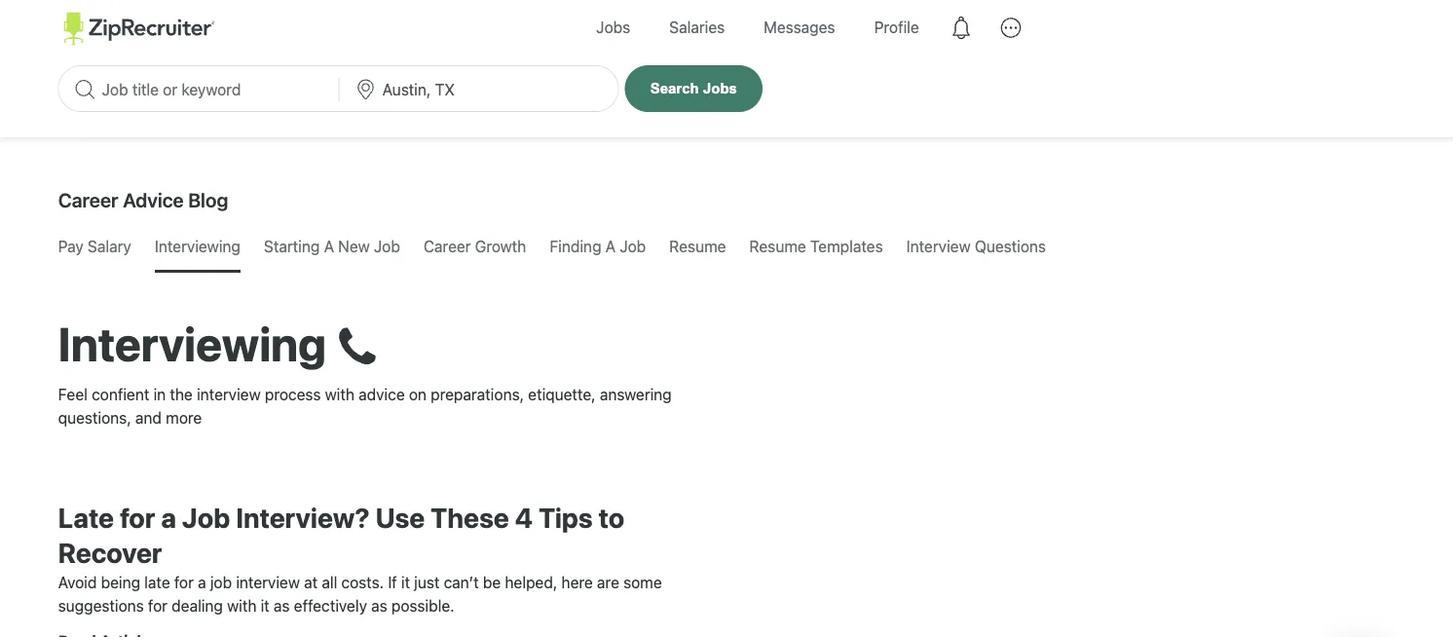 Task type: vqa. For each thing, say whether or not it's contained in the screenshot.
$75,000+ (185,820)
no



Task type: locate. For each thing, give the bounding box(es) containing it.
jobs inside 'link'
[[597, 18, 631, 37]]

career left growth
[[424, 237, 471, 256]]

1 vertical spatial jobs
[[703, 80, 738, 96]]

blog
[[188, 188, 228, 211]]

as left effectively
[[274, 597, 290, 615]]

1 a from the left
[[324, 237, 334, 256]]

0 horizontal spatial a
[[324, 237, 334, 256]]

1 horizontal spatial as
[[371, 597, 387, 615]]

salaries
[[670, 18, 725, 37]]

a
[[161, 501, 176, 533], [198, 573, 206, 592]]

preparations,
[[431, 385, 524, 404]]

jobs right the search
[[703, 80, 738, 96]]

in
[[154, 385, 166, 404]]

be
[[483, 573, 501, 592]]

0 vertical spatial with
[[325, 385, 355, 404]]

0 horizontal spatial resume
[[670, 237, 726, 256]]

templates
[[811, 237, 883, 256]]

0 vertical spatial jobs
[[597, 18, 631, 37]]

salaries link
[[655, 0, 740, 55]]

on
[[409, 385, 427, 404]]

0 horizontal spatial a
[[161, 501, 176, 533]]

1 horizontal spatial career
[[424, 237, 471, 256]]

career up pay salary link in the left of the page
[[58, 188, 118, 211]]

0 horizontal spatial it
[[261, 597, 270, 615]]

profile
[[875, 18, 920, 37]]

career growth link
[[424, 223, 527, 270]]

resume for resume
[[670, 237, 726, 256]]

1 resume from the left
[[670, 237, 726, 256]]

with
[[325, 385, 355, 404], [227, 597, 257, 615]]

1 horizontal spatial it
[[401, 573, 410, 592]]

process
[[265, 385, 321, 404]]

0 horizontal spatial career
[[58, 188, 118, 211]]

interviewing link
[[155, 223, 241, 270]]

interview?
[[236, 501, 370, 533]]

career growth
[[424, 237, 527, 256]]

0 vertical spatial for
[[120, 501, 155, 533]]

avoid
[[58, 573, 97, 592]]

use
[[376, 501, 425, 533]]

0 vertical spatial interview
[[197, 385, 261, 404]]

a
[[324, 237, 334, 256], [606, 237, 616, 256]]

2 a from the left
[[606, 237, 616, 256]]

a left new
[[324, 237, 334, 256]]

as down costs. on the bottom left
[[371, 597, 387, 615]]

main element
[[58, 0, 1396, 55]]

with left advice
[[325, 385, 355, 404]]

career inside "link"
[[424, 237, 471, 256]]

being
[[101, 573, 140, 592]]

it left effectively
[[261, 597, 270, 615]]

1 horizontal spatial with
[[325, 385, 355, 404]]

jobs
[[597, 18, 631, 37], [703, 80, 738, 96]]

advice
[[359, 385, 405, 404]]

career
[[58, 188, 118, 211], [424, 237, 471, 256]]

job up job
[[182, 501, 230, 533]]

interviewing
[[155, 237, 241, 256]]

the
[[170, 385, 193, 404]]

possible.
[[392, 597, 455, 615]]

starting a new job
[[264, 237, 400, 256]]

job
[[374, 237, 400, 256], [620, 237, 646, 256], [182, 501, 230, 533]]

0 vertical spatial career
[[58, 188, 118, 211]]

it
[[401, 573, 410, 592], [261, 597, 270, 615]]

as
[[274, 597, 290, 615], [371, 597, 387, 615]]

1 vertical spatial for
[[174, 573, 194, 592]]

it right if
[[401, 573, 410, 592]]

and
[[135, 409, 162, 427]]

career for career growth
[[424, 237, 471, 256]]

interview left at
[[236, 573, 300, 592]]

job inside late for a job interview? use these 4 tips to recover avoid being late for a job interview at all costs. if it just can't be helped, here are some suggestions for dealing with it as effectively as possible.
[[182, 501, 230, 533]]

1 horizontal spatial job
[[374, 237, 400, 256]]

job right new
[[374, 237, 400, 256]]

0 horizontal spatial as
[[274, 597, 290, 615]]

interview questions
[[907, 237, 1047, 256]]

2 horizontal spatial job
[[620, 237, 646, 256]]

a right finding
[[606, 237, 616, 256]]

1 vertical spatial career
[[424, 237, 471, 256]]

1 horizontal spatial a
[[198, 573, 206, 592]]

pay salary
[[58, 237, 131, 256]]

0 horizontal spatial jobs
[[597, 18, 631, 37]]

for
[[120, 501, 155, 533], [174, 573, 194, 592], [148, 597, 168, 615]]

a left job
[[198, 573, 206, 592]]

with down job
[[227, 597, 257, 615]]

resume link
[[670, 223, 726, 270]]

resume for resume templates
[[750, 237, 807, 256]]

with inside late for a job interview? use these 4 tips to recover avoid being late for a job interview at all costs. if it just can't be helped, here are some suggestions for dealing with it as effectively as possible.
[[227, 597, 257, 615]]

career advice blog link
[[58, 176, 228, 223]]

can't
[[444, 573, 479, 592]]

if
[[388, 573, 397, 592]]

for right late
[[174, 573, 194, 592]]

for down late
[[148, 597, 168, 615]]

1 horizontal spatial a
[[606, 237, 616, 256]]

interview inside late for a job interview? use these 4 tips to recover avoid being late for a job interview at all costs. if it just can't be helped, here are some suggestions for dealing with it as effectively as possible.
[[236, 573, 300, 592]]

1 horizontal spatial resume
[[750, 237, 807, 256]]

1 vertical spatial with
[[227, 597, 257, 615]]

Location search field
[[340, 66, 618, 111]]

search
[[651, 80, 699, 96]]

finding a job link
[[550, 223, 646, 270]]

notifications image
[[939, 5, 984, 50]]

advice
[[123, 188, 184, 211]]

all
[[322, 573, 337, 592]]

interview inside feel confient in the interview process with advice on preparations, etiquette, answering questions, and more
[[197, 385, 261, 404]]

0 horizontal spatial with
[[227, 597, 257, 615]]

interview
[[197, 385, 261, 404], [236, 573, 300, 592]]

a up late
[[161, 501, 176, 533]]

0 horizontal spatial job
[[182, 501, 230, 533]]

job for new
[[374, 237, 400, 256]]

tips
[[539, 501, 593, 533]]

some
[[624, 573, 662, 592]]

here
[[562, 573, 593, 592]]

finding a job
[[550, 237, 646, 256]]

profile link
[[860, 0, 934, 55]]

2 resume from the left
[[750, 237, 807, 256]]

resume
[[670, 237, 726, 256], [750, 237, 807, 256]]

new
[[338, 237, 370, 256]]

recover
[[58, 537, 162, 569]]

questions,
[[58, 409, 131, 427]]

interview right the
[[197, 385, 261, 404]]

job
[[210, 573, 232, 592]]

jobs left "salaries"
[[597, 18, 631, 37]]

for up the recover
[[120, 501, 155, 533]]

1 vertical spatial interview
[[236, 573, 300, 592]]

starting
[[264, 237, 320, 256]]

job right finding
[[620, 237, 646, 256]]

1 vertical spatial a
[[198, 573, 206, 592]]

1 horizontal spatial jobs
[[703, 80, 738, 96]]



Task type: describe. For each thing, give the bounding box(es) containing it.
answering
[[600, 385, 672, 404]]

search jobs button
[[625, 65, 763, 112]]

are
[[597, 573, 620, 592]]

interview
[[907, 237, 971, 256]]

1 as from the left
[[274, 597, 290, 615]]

at
[[304, 573, 318, 592]]

2 as from the left
[[371, 597, 387, 615]]

resume templates link
[[750, 223, 883, 270]]

ziprecruiter image
[[64, 12, 215, 45]]

2 vertical spatial for
[[148, 597, 168, 615]]

etiquette,
[[528, 385, 596, 404]]

a for finding
[[606, 237, 616, 256]]

finding
[[550, 237, 602, 256]]

Search job title or keyword search field
[[59, 66, 338, 111]]

feel confient in the interview process with advice on preparations, etiquette, answering questions, and more
[[58, 385, 672, 427]]

messages link
[[750, 0, 850, 55]]

helped,
[[505, 573, 558, 592]]

just
[[414, 573, 440, 592]]

effectively
[[294, 597, 367, 615]]

pay salary link
[[58, 223, 131, 270]]

these
[[431, 501, 509, 533]]

growth
[[475, 237, 527, 256]]

suggestions
[[58, 597, 144, 615]]

career for career advice blog
[[58, 188, 118, 211]]

interview questions link
[[907, 223, 1047, 270]]

confient
[[92, 385, 149, 404]]

search jobs
[[651, 80, 738, 96]]

costs.
[[342, 573, 384, 592]]

messages
[[764, 18, 836, 37]]

4
[[515, 501, 533, 533]]

late for a job interview? use these 4 tips to recover avoid being late for a job interview at all costs. if it just can't be helped, here are some suggestions for dealing with it as effectively as possible.
[[58, 501, 662, 615]]

resume templates
[[750, 237, 883, 256]]

menu image
[[989, 5, 1034, 50]]

job for a
[[182, 501, 230, 533]]

a for starting
[[324, 237, 334, 256]]

late
[[144, 573, 170, 592]]

starting a new job link
[[264, 223, 400, 270]]

0 vertical spatial it
[[401, 573, 410, 592]]

pay
[[58, 237, 84, 256]]

feel
[[58, 385, 88, 404]]

salary
[[88, 237, 131, 256]]

questions
[[975, 237, 1047, 256]]

jobs link
[[582, 0, 645, 55]]

dealing
[[172, 597, 223, 615]]

jobs inside "button"
[[703, 80, 738, 96]]

0 vertical spatial a
[[161, 501, 176, 533]]

career advice blog
[[58, 188, 228, 211]]

with inside feel confient in the interview process with advice on preparations, etiquette, answering questions, and more
[[325, 385, 355, 404]]

more
[[166, 409, 202, 427]]

1 vertical spatial it
[[261, 597, 270, 615]]

late
[[58, 501, 114, 533]]

to
[[599, 501, 625, 533]]



